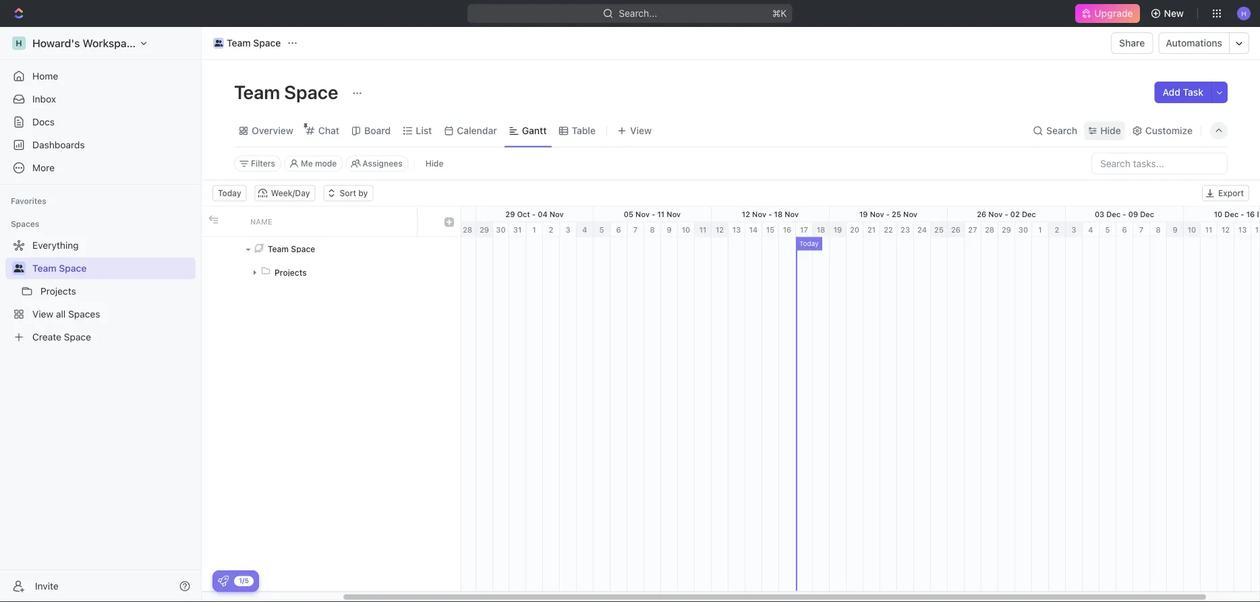 Task type: locate. For each thing, give the bounding box(es) containing it.
docs
[[32, 116, 55, 128]]

view left all
[[32, 309, 53, 320]]

26 nov - 02 dec element
[[948, 207, 1066, 222]]

view inside tree
[[32, 309, 53, 320]]

dec right '02'
[[1022, 210, 1037, 219]]

hide down list
[[426, 159, 444, 168]]

12
[[742, 210, 750, 219], [716, 225, 724, 234], [1222, 225, 1230, 234]]

 image down today button
[[209, 215, 218, 224]]

hide inside hide dropdown button
[[1101, 125, 1122, 136]]

1 horizontal spatial 19
[[860, 210, 868, 219]]

dashboards
[[32, 139, 85, 151]]

0 horizontal spatial 16
[[783, 225, 792, 234]]

1 vertical spatial 26
[[952, 225, 961, 234]]

1 horizontal spatial 16
[[1247, 210, 1256, 219]]

0 horizontal spatial view
[[32, 309, 53, 320]]

hide inside hide button
[[426, 159, 444, 168]]

6 down 05 nov - 11 nov element
[[616, 225, 621, 234]]

11
[[658, 210, 665, 219], [700, 225, 707, 234], [1206, 225, 1213, 234]]

search
[[1047, 125, 1078, 136]]

29 element left 31
[[476, 222, 493, 237]]

6 - from the left
[[1005, 210, 1009, 219]]

sort by button
[[324, 185, 373, 201]]

11 element
[[695, 222, 712, 237], [1201, 222, 1218, 237]]

1 horizontal spatial 6
[[1123, 225, 1128, 234]]

10 element
[[678, 222, 695, 237], [1184, 222, 1201, 237]]

30 element
[[493, 222, 510, 237], [1016, 222, 1033, 237]]

space right user group icon
[[253, 37, 281, 49]]

- for 16
[[1241, 210, 1245, 219]]

view all spaces link
[[5, 304, 193, 325]]

8 - from the left
[[1241, 210, 1245, 219]]

2 down 29 oct - 04 nov element
[[549, 225, 554, 234]]

14
[[750, 225, 758, 234], [1256, 225, 1261, 234]]

16 element
[[780, 222, 796, 237]]

29 oct - 04 nov
[[506, 210, 564, 219]]

0 horizontal spatial 7
[[634, 225, 638, 234]]

0 horizontal spatial h
[[16, 38, 22, 48]]

0 vertical spatial 25
[[892, 210, 902, 219]]

0 vertical spatial 18
[[774, 210, 783, 219]]

1 5 from the left
[[600, 225, 604, 234]]

0 horizontal spatial today
[[218, 189, 241, 198]]

1 vertical spatial hide
[[426, 159, 444, 168]]

1 horizontal spatial projects
[[275, 268, 307, 277]]

1 horizontal spatial 30 element
[[1016, 222, 1033, 237]]

team space link
[[210, 35, 284, 51], [32, 258, 193, 279]]

18 up 15 element
[[774, 210, 783, 219]]

1 2 from the left
[[549, 225, 554, 234]]

0 horizontal spatial oct
[[400, 210, 413, 219]]

1 horizontal spatial 11 element
[[1201, 222, 1218, 237]]

today down 17 element
[[800, 240, 819, 248]]

onboarding checklist button element
[[218, 576, 229, 587]]

4 column header from the left
[[438, 207, 461, 237]]

sort
[[340, 189, 356, 198]]

0 vertical spatial hide
[[1101, 125, 1122, 136]]

2 28 element from the left
[[982, 222, 999, 237]]

projects link
[[40, 281, 193, 302]]

1 - from the left
[[415, 210, 419, 219]]

2 30 from the left
[[1019, 225, 1029, 234]]

0 vertical spatial projects
[[275, 268, 307, 277]]

today button
[[213, 185, 247, 201]]

me mode
[[301, 159, 337, 168]]

11 down 10 dec - 16 dec element
[[1206, 225, 1213, 234]]

1 vertical spatial spaces
[[68, 309, 100, 320]]

0 vertical spatial view
[[630, 125, 652, 136]]

3 down 03 dec - 09 dec element
[[1072, 225, 1077, 234]]

1 down 29 oct - 04 nov
[[533, 225, 536, 234]]

1 horizontal spatial 10 element
[[1184, 222, 1201, 237]]

tree containing everything
[[5, 235, 196, 348]]

1 nov from the left
[[550, 210, 564, 219]]

22 for 22
[[884, 225, 893, 234]]

14 down d on the right of the page
[[1256, 225, 1261, 234]]

oct for 29
[[517, 210, 530, 219]]

29 up 31
[[506, 210, 515, 219]]

1 horizontal spatial 30
[[1019, 225, 1029, 234]]

30
[[496, 225, 506, 234], [1019, 225, 1029, 234]]

10 element down 05 nov - 11 nov element
[[678, 222, 695, 237]]

0 horizontal spatial 3
[[566, 225, 571, 234]]

0 horizontal spatial 13 element
[[729, 222, 746, 237]]

5 nov from the left
[[785, 210, 799, 219]]

18 element
[[813, 222, 830, 237]]

1 horizontal spatial oct
[[432, 210, 445, 219]]

14 element down d on the right of the page
[[1252, 222, 1261, 237]]

28 for 2nd 28 element from the right
[[463, 225, 472, 234]]

by
[[359, 189, 368, 198]]

1 horizontal spatial h
[[1242, 9, 1247, 17]]

1 horizontal spatial 13 element
[[1235, 222, 1252, 237]]

12 nov - 18 nov
[[742, 210, 799, 219]]

1 vertical spatial today
[[800, 240, 819, 248]]

spaces down favorites
[[11, 219, 39, 229]]

0 horizontal spatial 4
[[583, 225, 588, 234]]

25 right the 24 element
[[935, 225, 944, 234]]

list link
[[413, 121, 432, 140]]

4 down 03 dec - 09 dec element
[[1089, 225, 1094, 234]]

tree grid
[[202, 207, 461, 592]]

chat link
[[316, 121, 340, 140]]

16 left d on the right of the page
[[1247, 210, 1256, 219]]

17
[[800, 225, 808, 234]]

2 14 from the left
[[1256, 225, 1261, 234]]

2 horizontal spatial 11
[[1206, 225, 1213, 234]]

row group
[[202, 237, 461, 592]]

search button
[[1029, 121, 1082, 140]]

hide right search
[[1101, 125, 1122, 136]]

0 horizontal spatial 14 element
[[746, 222, 763, 237]]

tree inside sidebar 'navigation'
[[5, 235, 196, 348]]

2 column header from the left
[[222, 207, 242, 237]]

automations
[[1167, 37, 1223, 49]]

1 horizontal spatial 7
[[1140, 225, 1144, 234]]

docs link
[[5, 111, 196, 133]]

28 left 31
[[463, 225, 472, 234]]

1 horizontal spatial 14
[[1256, 225, 1261, 234]]

16
[[1247, 210, 1256, 219], [783, 225, 792, 234]]

8 nov from the left
[[989, 210, 1003, 219]]

1 horizontal spatial 14 element
[[1252, 222, 1261, 237]]

10 down 05 nov - 11 nov element
[[682, 225, 691, 234]]

1 horizontal spatial 28 element
[[982, 222, 999, 237]]

dec right 03
[[1107, 210, 1121, 219]]

1 vertical spatial 22
[[884, 225, 893, 234]]

- for 18
[[769, 210, 772, 219]]

1 horizontal spatial 29
[[506, 210, 515, 219]]

10 element down 10 dec - 16 dec element
[[1184, 222, 1201, 237]]

invite
[[35, 581, 59, 592]]

0 horizontal spatial 9
[[667, 225, 672, 234]]

view right "table"
[[630, 125, 652, 136]]

1 10 element from the left
[[678, 222, 695, 237]]

0 horizontal spatial 10
[[682, 225, 691, 234]]

2 1 from the left
[[1039, 225, 1043, 234]]

0 horizontal spatial 26
[[952, 225, 961, 234]]

0 vertical spatial today
[[218, 189, 241, 198]]

upgrade
[[1095, 8, 1134, 19]]

1 horizontal spatial 8
[[1156, 225, 1161, 234]]

15 element
[[763, 222, 780, 237]]

0 horizontal spatial 12 element
[[712, 222, 729, 237]]

6 down 03 dec - 09 dec
[[1123, 225, 1128, 234]]

0 horizontal spatial 30 element
[[493, 222, 510, 237]]

0 horizontal spatial 12
[[716, 225, 724, 234]]

1 horizontal spatial 3
[[1072, 225, 1077, 234]]

26 up 27 element
[[977, 210, 987, 219]]

dec right 09
[[1141, 210, 1155, 219]]

27
[[969, 225, 978, 234]]

1 vertical spatial 16
[[783, 225, 792, 234]]

calendar link
[[454, 121, 497, 140]]

11 down 05 nov - 11 nov element
[[700, 225, 707, 234]]

4 - from the left
[[769, 210, 772, 219]]

13 element down 10 dec - 16 d
[[1235, 222, 1252, 237]]

3
[[566, 225, 571, 234], [1072, 225, 1077, 234]]

29 element down 26 nov - 02 dec element
[[999, 222, 1016, 237]]

1 8 from the left
[[650, 225, 655, 234]]

view
[[630, 125, 652, 136], [32, 309, 53, 320]]

1 12 element from the left
[[712, 222, 729, 237]]

- for 28
[[415, 210, 419, 219]]

0 vertical spatial h
[[1242, 9, 1247, 17]]

1 down 26 nov - 02 dec element
[[1039, 225, 1043, 234]]

1 horizontal spatial 1
[[1039, 225, 1043, 234]]

team space
[[227, 37, 281, 49], [234, 81, 342, 103], [268, 244, 315, 254], [32, 263, 87, 274]]

14 left 15
[[750, 225, 758, 234]]

4 nov from the left
[[753, 210, 767, 219]]

0 horizontal spatial 11 element
[[695, 222, 712, 237]]

1 horizontal spatial 12 element
[[1218, 222, 1235, 237]]

28 element
[[460, 222, 476, 237], [982, 222, 999, 237]]

5 - from the left
[[887, 210, 890, 219]]

team inside cell
[[268, 244, 289, 254]]

10 down 10 dec - 16 dec element
[[1188, 225, 1197, 234]]

13 element left 15
[[729, 222, 746, 237]]

28 right 27 element
[[985, 225, 995, 234]]

nov
[[550, 210, 564, 219], [636, 210, 650, 219], [667, 210, 681, 219], [753, 210, 767, 219], [785, 210, 799, 219], [870, 210, 885, 219], [904, 210, 918, 219], [989, 210, 1003, 219]]

15
[[767, 225, 775, 234]]

9
[[667, 225, 672, 234], [1173, 225, 1178, 234]]

16 right 15 element
[[783, 225, 792, 234]]

projects up all
[[40, 286, 76, 297]]

9 down 05 nov - 11 nov element
[[667, 225, 672, 234]]

5 down 05 nov - 11 nov element
[[600, 225, 604, 234]]

2 10 element from the left
[[1184, 222, 1201, 237]]

sort by button
[[324, 185, 373, 201]]

0 horizontal spatial 25
[[892, 210, 902, 219]]

10 down export button
[[1215, 210, 1223, 219]]

4 down 29 oct - 04 nov element
[[583, 225, 588, 234]]

spaces right all
[[68, 309, 100, 320]]

1 horizontal spatial 12
[[742, 210, 750, 219]]

-
[[415, 210, 419, 219], [532, 210, 536, 219], [652, 210, 656, 219], [769, 210, 772, 219], [887, 210, 890, 219], [1005, 210, 1009, 219], [1123, 210, 1127, 219], [1241, 210, 1245, 219]]

29 element
[[476, 222, 493, 237], [999, 222, 1016, 237]]

0 horizontal spatial projects
[[40, 286, 76, 297]]

14 element left 15
[[746, 222, 763, 237]]

add task
[[1163, 87, 1204, 98]]

0 horizontal spatial 28
[[421, 210, 430, 219]]

space down everything at top left
[[59, 263, 87, 274]]

6
[[616, 225, 621, 234], [1123, 225, 1128, 234]]

2 horizontal spatial oct
[[517, 210, 530, 219]]

4
[[583, 225, 588, 234], [1089, 225, 1094, 234]]

home
[[32, 71, 58, 82]]

1 horizontal spatial 13
[[1239, 225, 1247, 234]]

29 left 31
[[480, 225, 489, 234]]

1 oct from the left
[[400, 210, 413, 219]]

oct down hide button
[[432, 210, 445, 219]]

1 7 from the left
[[634, 225, 638, 234]]

14 element
[[746, 222, 763, 237], [1252, 222, 1261, 237]]

19 up 21
[[860, 210, 868, 219]]

1 horizontal spatial 29 element
[[999, 222, 1016, 237]]

today
[[218, 189, 241, 198], [800, 240, 819, 248]]

3 - from the left
[[652, 210, 656, 219]]

30 element left 31
[[493, 222, 510, 237]]

1 4 from the left
[[583, 225, 588, 234]]

team space down name
[[268, 244, 315, 254]]

space
[[253, 37, 281, 49], [284, 81, 338, 103], [291, 244, 315, 254], [59, 263, 87, 274], [64, 332, 91, 343]]

name column header
[[242, 207, 418, 237]]

25 up 22 element
[[892, 210, 902, 219]]

more
[[32, 162, 55, 173]]

team space down everything at top left
[[32, 263, 87, 274]]

- for 04
[[532, 210, 536, 219]]

10 for 2nd "10" element
[[1188, 225, 1197, 234]]

 image down hide button
[[445, 218, 454, 227]]

oct down assignees
[[400, 210, 413, 219]]

1 horizontal spatial 5
[[1106, 225, 1111, 234]]

1 horizontal spatial 26
[[977, 210, 987, 219]]

2 dec from the left
[[1107, 210, 1121, 219]]

13
[[733, 225, 741, 234], [1239, 225, 1247, 234]]

dec
[[1022, 210, 1037, 219], [1107, 210, 1121, 219], [1141, 210, 1155, 219], [1225, 210, 1239, 219]]

30 down '02'
[[1019, 225, 1029, 234]]

03 dec - 09 dec
[[1095, 210, 1155, 219]]

12 for 2nd 12 element from left
[[1222, 225, 1230, 234]]

0 vertical spatial spaces
[[11, 219, 39, 229]]

howard's workspace, , element
[[12, 36, 26, 50]]

13 left 15
[[733, 225, 741, 234]]

12 element down 10 dec - 16 dec element
[[1218, 222, 1235, 237]]

0 horizontal spatial 30
[[496, 225, 506, 234]]

0 horizontal spatial hide
[[426, 159, 444, 168]]

19 for 19 nov - 25 nov
[[860, 210, 868, 219]]

favorites
[[11, 196, 46, 206]]

7 - from the left
[[1123, 210, 1127, 219]]

18 right 17 element
[[817, 225, 826, 234]]

onboarding checklist button image
[[218, 576, 229, 587]]

12 element left 15
[[712, 222, 729, 237]]

12 element
[[712, 222, 729, 237], [1218, 222, 1235, 237]]

0 horizontal spatial 5
[[600, 225, 604, 234]]

1 vertical spatial projects
[[40, 286, 76, 297]]

05
[[624, 210, 634, 219]]

0 horizontal spatial team space link
[[32, 258, 193, 279]]

11 element down 05 nov - 11 nov element
[[695, 222, 712, 237]]

0 vertical spatial 22
[[389, 210, 398, 219]]

26 element
[[948, 222, 965, 237]]

0 horizontal spatial spaces
[[11, 219, 39, 229]]

team down everything at top left
[[32, 263, 56, 274]]

1 vertical spatial 19
[[834, 225, 842, 234]]

tree
[[5, 235, 196, 348]]

11 right 05
[[658, 210, 665, 219]]

dashboards link
[[5, 134, 196, 156]]

2 horizontal spatial 12
[[1222, 225, 1230, 234]]

7 down 05
[[634, 225, 638, 234]]

week/day button
[[255, 185, 316, 201]]

dec down export
[[1225, 210, 1239, 219]]

name
[[250, 217, 272, 226]]

0 vertical spatial 26
[[977, 210, 987, 219]]

24 element
[[914, 222, 931, 237]]

1 11 element from the left
[[695, 222, 712, 237]]

29 down 26 nov - 02 dec
[[1002, 225, 1012, 234]]

projects cell
[[242, 261, 418, 284]]

- for 02
[[1005, 210, 1009, 219]]

7
[[634, 225, 638, 234], [1140, 225, 1144, 234]]

13 down 10 dec - 16 d
[[1239, 225, 1247, 234]]

- for 25
[[887, 210, 890, 219]]

2 3 from the left
[[1072, 225, 1077, 234]]

22 oct - 28 oct element
[[358, 207, 476, 222]]

19 right 18 "element"
[[834, 225, 842, 234]]

today down filters 'dropdown button'
[[218, 189, 241, 198]]

9 down 03 dec - 09 dec element
[[1173, 225, 1178, 234]]

28 element left 31
[[460, 222, 476, 237]]

0 horizontal spatial 10 element
[[678, 222, 695, 237]]

0 horizontal spatial 19
[[834, 225, 842, 234]]

space down view all spaces
[[64, 332, 91, 343]]

3 oct from the left
[[517, 210, 530, 219]]

 image
[[209, 215, 218, 224], [445, 218, 454, 227]]

2 - from the left
[[532, 210, 536, 219]]

view for view all spaces
[[32, 309, 53, 320]]

30 element down '02'
[[1016, 222, 1033, 237]]

7 nov from the left
[[904, 210, 918, 219]]

7 down 03 dec - 09 dec element
[[1140, 225, 1144, 234]]

26 right 25 element
[[952, 225, 961, 234]]

space up chat link at the top
[[284, 81, 338, 103]]

2 down 26 nov - 02 dec element
[[1055, 225, 1060, 234]]

view inside button
[[630, 125, 652, 136]]

0 horizontal spatial 22
[[389, 210, 398, 219]]

0 horizontal spatial 2
[[549, 225, 554, 234]]

create space link
[[5, 327, 193, 348]]

2 8 from the left
[[1156, 225, 1161, 234]]

export
[[1219, 189, 1245, 198]]

28 element right 27
[[982, 222, 999, 237]]

1 vertical spatial 18
[[817, 225, 826, 234]]

5 down 03 dec - 09 dec
[[1106, 225, 1111, 234]]

8
[[650, 225, 655, 234], [1156, 225, 1161, 234]]

1 horizontal spatial  image
[[445, 218, 454, 227]]

1 horizontal spatial 4
[[1089, 225, 1094, 234]]

3 down 29 oct - 04 nov element
[[566, 225, 571, 234]]

22 element
[[881, 222, 898, 237]]

view for view
[[630, 125, 652, 136]]

17 element
[[796, 222, 813, 237]]

column header
[[202, 207, 222, 237], [222, 207, 242, 237], [418, 207, 438, 237], [438, 207, 461, 237]]

spaces
[[11, 219, 39, 229], [68, 309, 100, 320]]

22 for 22 oct - 28 oct
[[389, 210, 398, 219]]

2 6 from the left
[[1123, 225, 1128, 234]]

1 horizontal spatial hide
[[1101, 125, 1122, 136]]

8 down 05 nov - 11 nov
[[650, 225, 655, 234]]

mode
[[315, 159, 337, 168]]

1 horizontal spatial 9
[[1173, 225, 1178, 234]]

28 down hide button
[[421, 210, 430, 219]]

2 12 element from the left
[[1218, 222, 1235, 237]]

1 vertical spatial 25
[[935, 225, 944, 234]]

3 dec from the left
[[1141, 210, 1155, 219]]

13 element
[[729, 222, 746, 237], [1235, 222, 1252, 237]]

1 horizontal spatial team space link
[[210, 35, 284, 51]]

28 for first 28 element from the right
[[985, 225, 995, 234]]

- for 11
[[652, 210, 656, 219]]

18 inside "element"
[[817, 225, 826, 234]]

1 horizontal spatial 10
[[1188, 225, 1197, 234]]

hide button
[[1085, 121, 1126, 140]]

25 element
[[931, 222, 948, 237]]

0 vertical spatial 19
[[860, 210, 868, 219]]

1 horizontal spatial 11
[[700, 225, 707, 234]]

3 column header from the left
[[418, 207, 438, 237]]

0 horizontal spatial 13
[[733, 225, 741, 234]]

1 vertical spatial h
[[16, 38, 22, 48]]

week/day
[[271, 189, 310, 198]]

11 element down 10 dec - 16 dec element
[[1201, 222, 1218, 237]]

1 30 from the left
[[496, 225, 506, 234]]

12 for 12 nov - 18 nov
[[742, 210, 750, 219]]

2
[[549, 225, 554, 234], [1055, 225, 1060, 234]]

h inside "dropdown button"
[[1242, 9, 1247, 17]]

10
[[1215, 210, 1223, 219], [682, 225, 691, 234], [1188, 225, 1197, 234]]

view all spaces
[[32, 309, 100, 320]]

0 horizontal spatial 28 element
[[460, 222, 476, 237]]

29
[[506, 210, 515, 219], [480, 225, 489, 234], [1002, 225, 1012, 234]]

26 for 26
[[952, 225, 961, 234]]

1 horizontal spatial 22
[[884, 225, 893, 234]]

team down name
[[268, 244, 289, 254]]

overview
[[252, 125, 293, 136]]

18
[[774, 210, 783, 219], [817, 225, 826, 234]]

projects down the team space cell
[[275, 268, 307, 277]]

1 horizontal spatial 2
[[1055, 225, 1060, 234]]

1 horizontal spatial view
[[630, 125, 652, 136]]

0 horizontal spatial 14
[[750, 225, 758, 234]]

1 vertical spatial view
[[32, 309, 53, 320]]

1 horizontal spatial 28
[[463, 225, 472, 234]]

1 13 element from the left
[[729, 222, 746, 237]]

0 vertical spatial 16
[[1247, 210, 1256, 219]]

oct up the 31 element
[[517, 210, 530, 219]]

- for 09
[[1123, 210, 1127, 219]]

space up the "projects" cell
[[291, 244, 315, 254]]

30 left 31
[[496, 225, 506, 234]]

03
[[1095, 210, 1105, 219]]

8 down 03 dec - 09 dec element
[[1156, 225, 1161, 234]]



Task type: describe. For each thing, give the bounding box(es) containing it.
21 element
[[864, 222, 881, 237]]

gantt link
[[520, 121, 547, 140]]

week/day button
[[255, 185, 316, 201]]

21
[[868, 225, 876, 234]]

1 14 element from the left
[[746, 222, 763, 237]]

team up overview link
[[234, 81, 280, 103]]

task
[[1184, 87, 1204, 98]]

export button
[[1203, 185, 1250, 201]]

1 13 from the left
[[733, 225, 741, 234]]

1 vertical spatial team space link
[[32, 258, 193, 279]]

workspace
[[83, 37, 139, 50]]

view button
[[613, 121, 657, 140]]

1 28 element from the left
[[460, 222, 476, 237]]

spaces inside tree
[[68, 309, 100, 320]]

02
[[1011, 210, 1020, 219]]

h inside sidebar 'navigation'
[[16, 38, 22, 48]]

chat
[[318, 125, 340, 136]]

19 for 19
[[834, 225, 842, 234]]

1 3 from the left
[[566, 225, 571, 234]]

all
[[56, 309, 66, 320]]

team space inside tree
[[32, 263, 87, 274]]

view button
[[613, 115, 657, 147]]

assignees
[[363, 159, 403, 168]]

2 2 from the left
[[1055, 225, 1060, 234]]

04
[[538, 210, 548, 219]]

12 nov - 18 nov element
[[712, 207, 830, 222]]

new
[[1165, 8, 1184, 19]]

03 dec - 09 dec element
[[1066, 207, 1184, 222]]

today inside button
[[218, 189, 241, 198]]

table
[[572, 125, 596, 136]]

projects inside tree
[[40, 286, 76, 297]]

hide button
[[420, 156, 449, 172]]

3 nov from the left
[[667, 210, 681, 219]]

26 for 26 nov - 02 dec
[[977, 210, 987, 219]]

4 dec from the left
[[1225, 210, 1239, 219]]

assignees button
[[346, 156, 409, 172]]

team right user group icon
[[227, 37, 251, 49]]

more button
[[5, 157, 196, 179]]

0 vertical spatial team space link
[[210, 35, 284, 51]]

howard's workspace
[[32, 37, 139, 50]]

favorites button
[[5, 193, 52, 209]]

1 horizontal spatial today
[[800, 240, 819, 248]]

2 14 element from the left
[[1252, 222, 1261, 237]]

upgrade link
[[1076, 4, 1140, 23]]

19 element
[[830, 222, 847, 237]]

name row
[[202, 207, 461, 237]]

customize button
[[1128, 121, 1197, 140]]

sidebar navigation
[[0, 27, 204, 603]]

1 horizontal spatial 25
[[935, 225, 944, 234]]

26 nov - 02 dec
[[977, 210, 1037, 219]]

31 element
[[510, 222, 526, 237]]

1 29 element from the left
[[476, 222, 493, 237]]

1 14 from the left
[[750, 225, 758, 234]]

table link
[[569, 121, 596, 140]]

2 4 from the left
[[1089, 225, 1094, 234]]

team space right user group icon
[[227, 37, 281, 49]]

add
[[1163, 87, 1181, 98]]

2 5 from the left
[[1106, 225, 1111, 234]]

27 element
[[965, 222, 982, 237]]

05 nov - 11 nov element
[[594, 207, 712, 222]]

23
[[901, 225, 910, 234]]

09
[[1129, 210, 1139, 219]]

22 oct - 28 oct
[[389, 210, 445, 219]]

howard's
[[32, 37, 80, 50]]

2 9 from the left
[[1173, 225, 1178, 234]]

oct for 22
[[400, 210, 413, 219]]

0 horizontal spatial  image
[[209, 215, 218, 224]]

d
[[1258, 210, 1261, 219]]

team inside tree
[[32, 263, 56, 274]]

1 column header from the left
[[202, 207, 222, 237]]

gantt
[[522, 125, 547, 136]]

space inside cell
[[291, 244, 315, 254]]

19 nov - 25 nov element
[[830, 207, 948, 222]]

1 1 from the left
[[533, 225, 536, 234]]

12 for 1st 12 element from the left
[[716, 225, 724, 234]]

new button
[[1146, 3, 1193, 24]]

tree grid containing team space
[[202, 207, 461, 592]]

user group image
[[214, 40, 223, 47]]

filters
[[251, 159, 275, 168]]

29 oct - 04 nov element
[[476, 207, 594, 222]]

1 dec from the left
[[1022, 210, 1037, 219]]

user group image
[[14, 265, 24, 273]]

2 horizontal spatial 29
[[1002, 225, 1012, 234]]

1/5
[[239, 577, 249, 585]]

team space cell
[[242, 237, 418, 261]]

2 13 element from the left
[[1235, 222, 1252, 237]]

me
[[301, 159, 313, 168]]

search...
[[619, 8, 658, 19]]

1 6 from the left
[[616, 225, 621, 234]]

me mode button
[[284, 156, 343, 172]]

1 30 element from the left
[[493, 222, 510, 237]]

19 nov - 25 nov
[[860, 210, 918, 219]]

10 for 10 dec - 16 d
[[1215, 210, 1223, 219]]

calendar
[[457, 125, 497, 136]]

customize
[[1146, 125, 1193, 136]]

team space up overview
[[234, 81, 342, 103]]

overview link
[[249, 121, 293, 140]]

0 horizontal spatial 29
[[480, 225, 489, 234]]

everything
[[32, 240, 79, 251]]

10 dec - 16 d
[[1215, 210, 1261, 219]]

inbox
[[32, 93, 56, 105]]

board
[[365, 125, 391, 136]]

home link
[[5, 65, 196, 87]]

team space inside the team space cell
[[268, 244, 315, 254]]

10 for first "10" element from left
[[682, 225, 691, 234]]

list
[[416, 125, 432, 136]]

2 oct from the left
[[432, 210, 445, 219]]

31
[[513, 225, 522, 234]]

Search tasks... text field
[[1093, 154, 1228, 174]]

0 horizontal spatial 11
[[658, 210, 665, 219]]

2 29 element from the left
[[999, 222, 1016, 237]]

everything link
[[5, 235, 193, 256]]

2 13 from the left
[[1239, 225, 1247, 234]]

row group containing team space
[[202, 237, 461, 592]]

20 element
[[847, 222, 864, 237]]

create
[[32, 332, 61, 343]]

2 30 element from the left
[[1016, 222, 1033, 237]]

team space - 0.00% row
[[202, 237, 461, 261]]

2 nov from the left
[[636, 210, 650, 219]]

0 horizontal spatial 18
[[774, 210, 783, 219]]

h button
[[1234, 3, 1255, 24]]

projects - 0.00% row
[[202, 261, 461, 284]]

board link
[[362, 121, 391, 140]]

filters button
[[234, 156, 281, 172]]

1 9 from the left
[[667, 225, 672, 234]]

2 11 element from the left
[[1201, 222, 1218, 237]]

share button
[[1112, 32, 1154, 54]]

20
[[850, 225, 860, 234]]

⌘k
[[773, 8, 787, 19]]

23 element
[[898, 222, 914, 237]]

05 nov - 11 nov
[[624, 210, 681, 219]]

24
[[918, 225, 927, 234]]

add task button
[[1155, 82, 1212, 103]]

2 7 from the left
[[1140, 225, 1144, 234]]

29 inside 29 oct - 04 nov element
[[506, 210, 515, 219]]

automations button
[[1160, 33, 1230, 53]]

inbox link
[[5, 88, 196, 110]]

share
[[1120, 37, 1146, 49]]

10 dec - 16 dec element
[[1184, 207, 1261, 222]]

sort by
[[340, 189, 368, 198]]

projects inside cell
[[275, 268, 307, 277]]

6 nov from the left
[[870, 210, 885, 219]]



Task type: vqa. For each thing, say whether or not it's contained in the screenshot.
03
yes



